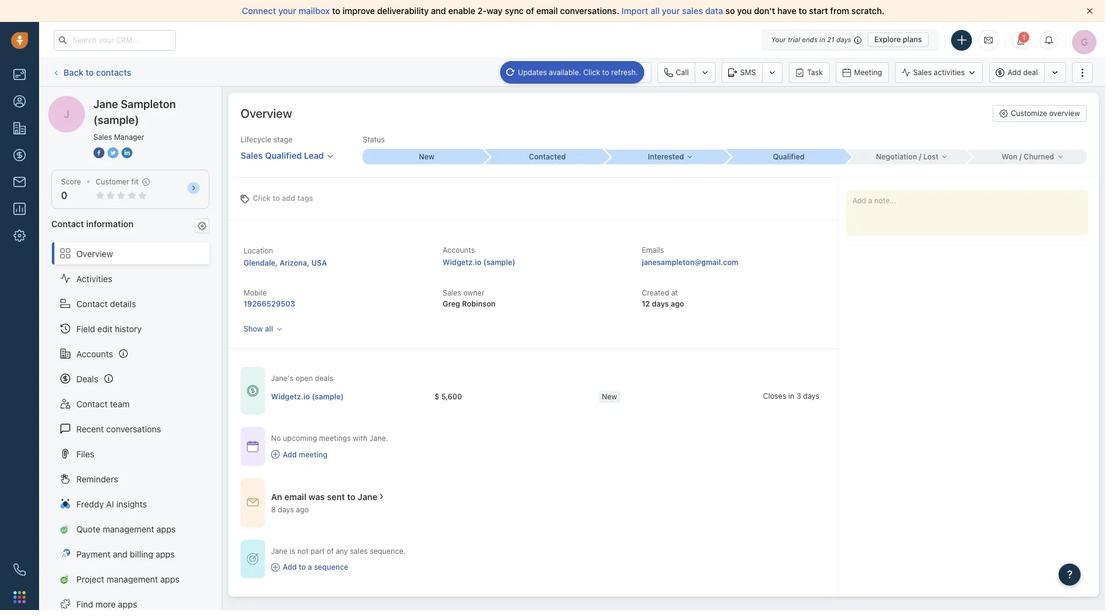 Task type: describe. For each thing, give the bounding box(es) containing it.
contact for contact information
[[51, 219, 84, 229]]

apps right billing
[[156, 549, 175, 559]]

days right 8
[[278, 505, 294, 514]]

negotiation / lost button
[[846, 149, 966, 164]]

way
[[487, 5, 503, 16]]

widgetz.io (sample)
[[271, 392, 344, 401]]

to left add
[[273, 193, 280, 202]]

available.
[[549, 67, 581, 77]]

contacts
[[96, 67, 131, 77]]

information
[[86, 219, 134, 229]]

you
[[737, 5, 752, 16]]

12
[[642, 299, 650, 309]]

lifecycle stage
[[241, 135, 293, 144]]

management for quote
[[103, 524, 154, 534]]

19266529503 link
[[244, 299, 295, 309]]

location
[[244, 246, 273, 255]]

show all
[[244, 324, 273, 334]]

1 link
[[1012, 31, 1030, 49]]

sales owner greg robinson
[[443, 288, 496, 309]]

email
[[627, 67, 645, 77]]

deals
[[76, 374, 98, 384]]

no upcoming meetings with jane.
[[271, 434, 388, 443]]

lost
[[924, 152, 939, 161]]

1 vertical spatial all
[[265, 324, 273, 334]]

sales for sales qualified lead
[[241, 150, 263, 161]]

sampleton for jane sampleton (sample)
[[94, 95, 136, 106]]

status
[[363, 135, 385, 144]]

sales for sales owner greg robinson
[[443, 288, 461, 297]]

start
[[809, 5, 828, 16]]

container_wx8msf4aqz5i3rn1 image left 8
[[247, 497, 259, 509]]

facebook circled image
[[93, 147, 104, 159]]

lead
[[304, 150, 324, 161]]

new inside row
[[602, 392, 617, 401]]

updates available. click to refresh. link
[[500, 61, 644, 83]]

3
[[797, 391, 801, 401]]

to right mailbox
[[332, 5, 340, 16]]

0 horizontal spatial ago
[[296, 505, 309, 514]]

management for project
[[107, 574, 158, 584]]

j for j
[[55, 96, 59, 105]]

closes in 3 days
[[763, 391, 820, 401]]

from
[[831, 5, 850, 16]]

activities
[[934, 68, 965, 77]]

1 vertical spatial container_wx8msf4aqz5i3rn1 image
[[378, 492, 386, 501]]

tags
[[298, 193, 313, 202]]

customize overview button
[[993, 105, 1087, 122]]

to left start
[[799, 5, 807, 16]]

sent
[[327, 492, 345, 502]]

21
[[828, 35, 835, 43]]

call
[[676, 67, 689, 77]]

1
[[1022, 33, 1026, 41]]

history
[[115, 323, 142, 334]]

negotiation / lost
[[876, 152, 939, 161]]

contact for contact team
[[76, 399, 108, 409]]

send email image
[[985, 35, 993, 45]]

your trial ends in 21 days
[[772, 35, 852, 43]]

/ for churned
[[1020, 152, 1022, 161]]

add to a sequence
[[283, 563, 348, 572]]

jane's open deals
[[271, 374, 333, 383]]

sales activities
[[914, 68, 965, 77]]

robinson
[[462, 299, 496, 309]]

email button
[[608, 62, 652, 83]]

(sample) for jane sampleton (sample) sales manager
[[93, 114, 139, 126]]

conversations
[[106, 424, 161, 434]]

sequence
[[314, 563, 348, 572]]

mng settings image
[[198, 222, 206, 230]]

jane is not part of any sales sequence.
[[271, 546, 406, 556]]

jane's
[[271, 374, 294, 383]]

sequence.
[[370, 546, 406, 556]]

days inside row
[[804, 391, 820, 401]]

deals
[[315, 374, 333, 383]]

0 vertical spatial widgetz.io (sample) link
[[443, 258, 516, 267]]

negotiation
[[876, 152, 917, 161]]

0 vertical spatial new
[[419, 152, 435, 161]]

find more apps
[[76, 599, 137, 609]]

5,600
[[441, 392, 462, 401]]

back to contacts link
[[51, 63, 132, 82]]

more
[[96, 599, 116, 609]]

freddy ai insights
[[76, 499, 147, 509]]

insights
[[116, 499, 147, 509]]

reminders
[[76, 474, 118, 484]]

1 vertical spatial overview
[[76, 248, 113, 259]]

accounts widgetz.io (sample)
[[443, 246, 516, 267]]

sampleton for jane sampleton (sample) sales manager
[[121, 98, 176, 111]]

conversations.
[[560, 5, 619, 16]]

accounts for accounts widgetz.io (sample)
[[443, 246, 475, 255]]

jane right sent
[[358, 492, 378, 502]]

container_wx8msf4aqz5i3rn1 image inside add to a sequence link
[[271, 563, 280, 571]]

(sample) inside row
[[312, 392, 344, 401]]

with
[[353, 434, 368, 443]]

days right 21 at right
[[837, 35, 852, 43]]

lifecycle
[[241, 135, 271, 144]]

show
[[244, 324, 263, 334]]

have
[[778, 5, 797, 16]]

contact information
[[51, 219, 134, 229]]

in inside row
[[789, 391, 795, 401]]

click inside "link"
[[583, 67, 600, 77]]

container_wx8msf4aqz5i3rn1 image for jane is not part of any sales sequence.
[[247, 553, 259, 565]]

won
[[1002, 152, 1018, 161]]

qualified link
[[725, 149, 846, 164]]

ai
[[106, 499, 114, 509]]

1 horizontal spatial email
[[537, 5, 558, 16]]

row containing closes in 3 days
[[271, 384, 928, 410]]

1 horizontal spatial and
[[431, 5, 446, 16]]

contact for contact details
[[76, 298, 108, 309]]

project
[[76, 574, 104, 584]]

improve
[[343, 5, 375, 16]]

find
[[76, 599, 93, 609]]

sales inside jane sampleton (sample) sales manager
[[93, 133, 112, 142]]

meeting button
[[836, 62, 889, 83]]

container_wx8msf4aqz5i3rn1 image inside "add meeting" link
[[271, 450, 280, 459]]

mailbox
[[299, 5, 330, 16]]

click to add tags
[[253, 193, 313, 202]]

close image
[[1087, 8, 1093, 14]]

to inside "link"
[[602, 67, 609, 77]]

customer
[[96, 177, 129, 186]]

upcoming
[[283, 434, 317, 443]]

janesampleton@gmail.com
[[642, 258, 739, 267]]

customize
[[1011, 109, 1048, 118]]

to left a
[[299, 563, 306, 572]]

apps for project management apps
[[160, 574, 180, 584]]

1 horizontal spatial all
[[651, 5, 660, 16]]

to right sent
[[347, 492, 356, 502]]

jane sampleton (sample) sales manager
[[93, 98, 176, 142]]

project management apps
[[76, 574, 180, 584]]



Task type: locate. For each thing, give the bounding box(es) containing it.
1 vertical spatial email
[[284, 492, 307, 502]]

add for add to a sequence
[[283, 563, 297, 572]]

0 vertical spatial accounts
[[443, 246, 475, 255]]

widgetz.io
[[443, 258, 482, 267], [271, 392, 310, 401]]

accounts for accounts
[[76, 348, 113, 359]]

any
[[336, 546, 348, 556]]

(sample) up manager
[[138, 95, 173, 106]]

1 vertical spatial sales
[[350, 546, 368, 556]]

in left 21 at right
[[820, 35, 826, 43]]

0 horizontal spatial sales
[[350, 546, 368, 556]]

sales inside sales owner greg robinson
[[443, 288, 461, 297]]

sales left data
[[682, 5, 703, 16]]

sampleton up manager
[[121, 98, 176, 111]]

1 horizontal spatial accounts
[[443, 246, 475, 255]]

row
[[271, 384, 928, 410]]

sampleton inside jane sampleton (sample) sales manager
[[121, 98, 176, 111]]

0 vertical spatial management
[[103, 524, 154, 534]]

0 vertical spatial click
[[583, 67, 600, 77]]

2 vertical spatial container_wx8msf4aqz5i3rn1 image
[[247, 553, 259, 565]]

1 horizontal spatial widgetz.io
[[443, 258, 482, 267]]

updates
[[518, 67, 547, 77]]

greg
[[443, 299, 460, 309]]

1 vertical spatial widgetz.io
[[271, 392, 310, 401]]

phone element
[[7, 558, 32, 582]]

0 horizontal spatial of
[[327, 546, 334, 556]]

to
[[332, 5, 340, 16], [799, 5, 807, 16], [86, 67, 94, 77], [602, 67, 609, 77], [273, 193, 280, 202], [347, 492, 356, 502], [299, 563, 306, 572]]

management down payment and billing apps
[[107, 574, 158, 584]]

mobile 19266529503
[[244, 288, 295, 309]]

freshworks switcher image
[[13, 591, 26, 603]]

8 days ago
[[271, 505, 309, 514]]

widgetz.io inside row
[[271, 392, 310, 401]]

all right the import at the top
[[651, 5, 660, 16]]

linkedin circled image
[[122, 147, 133, 159]]

1 horizontal spatial ago
[[671, 299, 684, 309]]

accounts up deals
[[76, 348, 113, 359]]

jane down back
[[73, 95, 92, 106]]

1 vertical spatial new
[[602, 392, 617, 401]]

0 vertical spatial of
[[526, 5, 534, 16]]

widgetz.io down the jane's
[[271, 392, 310, 401]]

1 vertical spatial add
[[283, 450, 297, 459]]

2 / from the left
[[1020, 152, 1022, 161]]

add down upcoming
[[283, 450, 297, 459]]

0 vertical spatial container_wx8msf4aqz5i3rn1 image
[[247, 440, 259, 453]]

sales right 'any'
[[350, 546, 368, 556]]

add down is
[[283, 563, 297, 572]]

jane sampleton (sample)
[[73, 95, 173, 106]]

jane left is
[[271, 546, 288, 556]]

contact down activities
[[76, 298, 108, 309]]

apps up payment and billing apps
[[157, 524, 176, 534]]

widgetz.io inside accounts widgetz.io (sample)
[[443, 258, 482, 267]]

jane
[[73, 95, 92, 106], [93, 98, 118, 111], [358, 492, 378, 502], [271, 546, 288, 556]]

sampleton
[[94, 95, 136, 106], [121, 98, 176, 111]]

add deal
[[1008, 68, 1038, 77]]

click right the "available."
[[583, 67, 600, 77]]

your right the import at the top
[[662, 5, 680, 16]]

to right back
[[86, 67, 94, 77]]

(sample) inside accounts widgetz.io (sample)
[[484, 258, 516, 267]]

contacted
[[529, 152, 566, 161]]

your left mailbox
[[278, 5, 296, 16]]

1 vertical spatial accounts
[[76, 348, 113, 359]]

(sample) up 'owner'
[[484, 258, 516, 267]]

management up payment and billing apps
[[103, 524, 154, 534]]

1 horizontal spatial new
[[602, 392, 617, 401]]

in
[[820, 35, 826, 43], [789, 391, 795, 401]]

days inside created at 12 days ago
[[652, 299, 669, 309]]

jane for jane sampleton (sample)
[[73, 95, 92, 106]]

0 vertical spatial sales
[[682, 5, 703, 16]]

1 horizontal spatial qualified
[[773, 152, 805, 161]]

sync
[[505, 5, 524, 16]]

sms button
[[722, 62, 762, 83]]

accounts up 'owner'
[[443, 246, 475, 255]]

0 horizontal spatial in
[[789, 391, 795, 401]]

back to contacts
[[64, 67, 131, 77]]

jane for jane is not part of any sales sequence.
[[271, 546, 288, 556]]

data
[[705, 5, 723, 16]]

1 vertical spatial in
[[789, 391, 795, 401]]

container_wx8msf4aqz5i3rn1 image left widgetz.io (sample)
[[247, 385, 259, 397]]

1 / from the left
[[919, 152, 922, 161]]

0 horizontal spatial click
[[253, 193, 271, 202]]

apps
[[157, 524, 176, 534], [156, 549, 175, 559], [160, 574, 180, 584], [118, 599, 137, 609]]

container_wx8msf4aqz5i3rn1 image left a
[[271, 563, 280, 571]]

1 vertical spatial management
[[107, 574, 158, 584]]

jane inside jane sampleton (sample) sales manager
[[93, 98, 118, 111]]

ago
[[671, 299, 684, 309], [296, 505, 309, 514]]

created
[[642, 288, 669, 297]]

add for add deal
[[1008, 68, 1022, 77]]

customer fit
[[96, 177, 139, 186]]

container_wx8msf4aqz5i3rn1 image left is
[[247, 553, 259, 565]]

at
[[672, 288, 678, 297]]

0 vertical spatial j
[[55, 96, 59, 105]]

email up 8 days ago
[[284, 492, 307, 502]]

add left deal
[[1008, 68, 1022, 77]]

sales up greg
[[443, 288, 461, 297]]

2 vertical spatial add
[[283, 563, 297, 572]]

email right sync
[[537, 5, 558, 16]]

management
[[103, 524, 154, 534], [107, 574, 158, 584]]

0 horizontal spatial widgetz.io
[[271, 392, 310, 401]]

payment and billing apps
[[76, 549, 175, 559]]

all right show on the left of page
[[265, 324, 273, 334]]

2-
[[478, 5, 487, 16]]

score
[[61, 177, 81, 186]]

0 horizontal spatial /
[[919, 152, 922, 161]]

add
[[1008, 68, 1022, 77], [283, 450, 297, 459], [283, 563, 297, 572]]

add meeting
[[283, 450, 328, 459]]

container_wx8msf4aqz5i3rn1 image
[[247, 440, 259, 453], [378, 492, 386, 501], [247, 553, 259, 565]]

owner
[[464, 288, 485, 297]]

container_wx8msf4aqz5i3rn1 image left no
[[247, 440, 259, 453]]

and left enable
[[431, 5, 446, 16]]

j down back
[[64, 108, 70, 120]]

0 horizontal spatial new
[[419, 152, 435, 161]]

0 vertical spatial widgetz.io
[[443, 258, 482, 267]]

jane for jane sampleton (sample) sales manager
[[93, 98, 118, 111]]

twitter circled image
[[107, 147, 118, 159]]

recent
[[76, 424, 104, 434]]

your
[[772, 35, 786, 43]]

/ for lost
[[919, 152, 922, 161]]

overview up activities
[[76, 248, 113, 259]]

1 vertical spatial click
[[253, 193, 271, 202]]

1 horizontal spatial of
[[526, 5, 534, 16]]

in left 3
[[789, 391, 795, 401]]

add for add meeting
[[283, 450, 297, 459]]

activities
[[76, 273, 112, 284]]

0 horizontal spatial overview
[[76, 248, 113, 259]]

8
[[271, 505, 276, 514]]

meetings
[[319, 434, 351, 443]]

payment
[[76, 549, 111, 559]]

1 vertical spatial j
[[64, 108, 70, 120]]

contact team
[[76, 399, 130, 409]]

0 horizontal spatial email
[[284, 492, 307, 502]]

add inside button
[[1008, 68, 1022, 77]]

fit
[[131, 177, 139, 186]]

all
[[651, 5, 660, 16], [265, 324, 273, 334]]

contact up recent
[[76, 399, 108, 409]]

new link
[[363, 149, 484, 164]]

import
[[622, 5, 649, 16]]

phone image
[[13, 564, 26, 576]]

1 horizontal spatial click
[[583, 67, 600, 77]]

location glendale, arizona, usa
[[244, 246, 327, 268]]

an
[[271, 492, 282, 502]]

ago down at
[[671, 299, 684, 309]]

sales
[[914, 68, 932, 77], [93, 133, 112, 142], [241, 150, 263, 161], [443, 288, 461, 297]]

billing
[[130, 549, 153, 559]]

1 vertical spatial of
[[327, 546, 334, 556]]

ago down was on the left of page
[[296, 505, 309, 514]]

qualified inside qualified link
[[773, 152, 805, 161]]

sales left activities
[[914, 68, 932, 77]]

explore plans
[[875, 35, 922, 44]]

1 horizontal spatial widgetz.io (sample) link
[[443, 258, 516, 267]]

ends
[[802, 35, 818, 43]]

/ left lost
[[919, 152, 922, 161]]

$ 5,600
[[435, 392, 462, 401]]

accounts inside accounts widgetz.io (sample)
[[443, 246, 475, 255]]

widgetz.io (sample) link down open at the bottom of page
[[271, 391, 344, 402]]

an email was sent to jane
[[271, 492, 378, 502]]

contact details
[[76, 298, 136, 309]]

(sample) down "deals"
[[312, 392, 344, 401]]

widgetz.io up 'owner'
[[443, 258, 482, 267]]

0 vertical spatial in
[[820, 35, 826, 43]]

apps right more
[[118, 599, 137, 609]]

0
[[61, 190, 67, 201]]

overview
[[1050, 109, 1080, 118]]

2 vertical spatial contact
[[76, 399, 108, 409]]

apps down payment and billing apps
[[160, 574, 180, 584]]

0 vertical spatial ago
[[671, 299, 684, 309]]

container_wx8msf4aqz5i3rn1 image right sent
[[378, 492, 386, 501]]

days down created
[[652, 299, 669, 309]]

(sample) down jane sampleton (sample)
[[93, 114, 139, 126]]

sales down lifecycle
[[241, 150, 263, 161]]

widgetz.io (sample) link up 'owner'
[[443, 258, 516, 267]]

0 horizontal spatial all
[[265, 324, 273, 334]]

2 your from the left
[[662, 5, 680, 16]]

1 vertical spatial contact
[[76, 298, 108, 309]]

1 vertical spatial and
[[113, 549, 128, 559]]

sales for sales activities
[[914, 68, 932, 77]]

of right sync
[[526, 5, 534, 16]]

0 vertical spatial all
[[651, 5, 660, 16]]

of left 'any'
[[327, 546, 334, 556]]

click
[[583, 67, 600, 77], [253, 193, 271, 202]]

1 horizontal spatial in
[[820, 35, 826, 43]]

sales up facebook circled image
[[93, 133, 112, 142]]

field
[[76, 323, 95, 334]]

1 your from the left
[[278, 5, 296, 16]]

0 vertical spatial and
[[431, 5, 446, 16]]

interested
[[648, 152, 684, 161]]

1 horizontal spatial overview
[[241, 106, 292, 120]]

0 horizontal spatial j
[[55, 96, 59, 105]]

/ inside button
[[919, 152, 922, 161]]

back
[[64, 67, 83, 77]]

emails janesampleton@gmail.com
[[642, 246, 739, 267]]

enable
[[448, 5, 475, 16]]

container_wx8msf4aqz5i3rn1 image down no
[[271, 450, 280, 459]]

j down back to contacts link
[[55, 96, 59, 105]]

qualified inside sales qualified lead link
[[265, 150, 302, 161]]

0 horizontal spatial and
[[113, 549, 128, 559]]

stage
[[273, 135, 293, 144]]

(sample) for accounts widgetz.io (sample)
[[484, 258, 516, 267]]

1 horizontal spatial j
[[64, 108, 70, 120]]

0 vertical spatial overview
[[241, 106, 292, 120]]

days
[[837, 35, 852, 43], [652, 299, 669, 309], [804, 391, 820, 401], [278, 505, 294, 514]]

add to a sequence link
[[271, 562, 406, 572]]

jane down contacts
[[93, 98, 118, 111]]

don't
[[754, 5, 775, 16]]

0 vertical spatial email
[[537, 5, 558, 16]]

ago inside created at 12 days ago
[[671, 299, 684, 309]]

j
[[55, 96, 59, 105], [64, 108, 70, 120]]

0 horizontal spatial your
[[278, 5, 296, 16]]

overview up lifecycle stage
[[241, 106, 292, 120]]

open
[[296, 374, 313, 383]]

interested link
[[604, 149, 725, 164]]

widgetz.io (sample) link
[[443, 258, 516, 267], [271, 391, 344, 402]]

updates available. click to refresh.
[[518, 67, 638, 77]]

meeting
[[299, 450, 328, 459]]

apps for find more apps
[[118, 599, 137, 609]]

click left add
[[253, 193, 271, 202]]

0 horizontal spatial widgetz.io (sample) link
[[271, 391, 344, 402]]

widgetz.io (sample) link inside row
[[271, 391, 344, 402]]

j for score
[[64, 108, 70, 120]]

container_wx8msf4aqz5i3rn1 image for no upcoming meetings with jane.
[[247, 440, 259, 453]]

sampleton down contacts
[[94, 95, 136, 106]]

glendale,
[[244, 258, 278, 268]]

plans
[[903, 35, 922, 44]]

to left the refresh.
[[602, 67, 609, 77]]

trial
[[788, 35, 800, 43]]

(sample) for jane sampleton (sample)
[[138, 95, 173, 106]]

1 horizontal spatial /
[[1020, 152, 1022, 161]]

1 vertical spatial widgetz.io (sample) link
[[271, 391, 344, 402]]

details
[[110, 298, 136, 309]]

created at 12 days ago
[[642, 288, 684, 309]]

container_wx8msf4aqz5i3rn1 image
[[247, 385, 259, 397], [271, 450, 280, 459], [247, 497, 259, 509], [271, 563, 280, 571]]

/ right won
[[1020, 152, 1022, 161]]

1 horizontal spatial your
[[662, 5, 680, 16]]

1 vertical spatial ago
[[296, 505, 309, 514]]

closes
[[763, 391, 787, 401]]

0 vertical spatial contact
[[51, 219, 84, 229]]

0 horizontal spatial qualified
[[265, 150, 302, 161]]

days right 3
[[804, 391, 820, 401]]

1 horizontal spatial sales
[[682, 5, 703, 16]]

(sample) inside jane sampleton (sample) sales manager
[[93, 114, 139, 126]]

/ inside button
[[1020, 152, 1022, 161]]

and left billing
[[113, 549, 128, 559]]

0 vertical spatial add
[[1008, 68, 1022, 77]]

apps for quote management apps
[[157, 524, 176, 534]]

and
[[431, 5, 446, 16], [113, 549, 128, 559]]

sales qualified lead
[[241, 150, 324, 161]]

Search your CRM... text field
[[54, 30, 176, 50]]

contacted link
[[484, 149, 604, 164]]

0 horizontal spatial accounts
[[76, 348, 113, 359]]

contact down the 0
[[51, 219, 84, 229]]



Task type: vqa. For each thing, say whether or not it's contained in the screenshot.
Bulk
no



